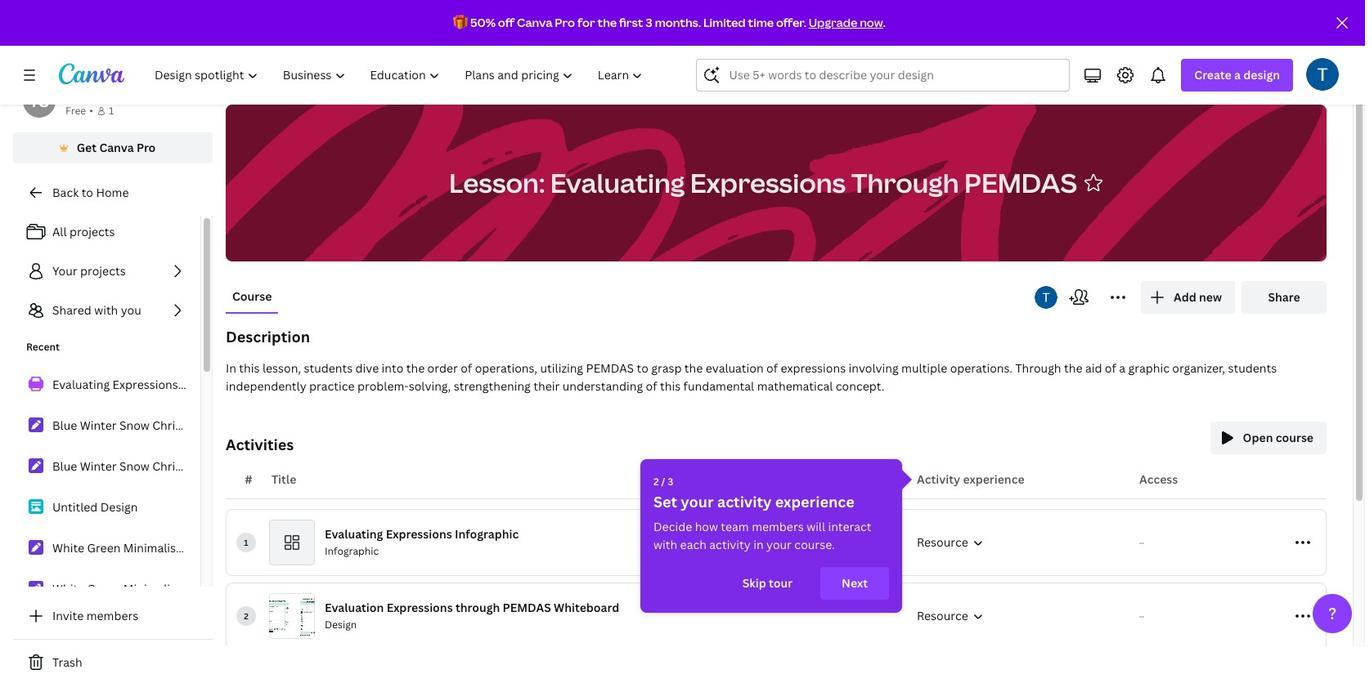 Task type: describe. For each thing, give the bounding box(es) containing it.
untitled
[[52, 500, 98, 515]]

evaluating expressions infographic link
[[13, 368, 244, 403]]

team inside 2 / 3 set your activity experience decide how team members will interact with each activity in your course.
[[721, 520, 749, 535]]

interact
[[828, 520, 872, 535]]

in
[[226, 361, 236, 376]]

0 vertical spatial to
[[82, 185, 93, 200]]

evaluating expressions through pemdas
[[297, 83, 523, 99]]

independently
[[226, 379, 307, 394]]

tara schultz's team
[[65, 86, 173, 101]]

skip
[[743, 576, 766, 591]]

trash
[[52, 655, 82, 671]]

projects for your projects
[[80, 263, 126, 279]]

solving,
[[409, 379, 451, 394]]

create a design button
[[1182, 59, 1293, 92]]

pro inside button
[[137, 140, 156, 155]]

christmas for 2nd blue winter snow christmas menu link from the bottom
[[152, 418, 208, 434]]

2 / 3 set your activity experience decide how team members will interact with each activity in your course.
[[654, 475, 872, 553]]

course
[[1276, 430, 1314, 446]]

activity experience
[[917, 472, 1025, 488]]

add
[[1174, 290, 1197, 305]]

a inside dropdown button
[[1235, 67, 1241, 83]]

first
[[619, 15, 643, 30]]

1 horizontal spatial experience
[[963, 472, 1025, 488]]

lesson: for lesson: evaluating expressions through pemdas button
[[449, 165, 545, 200]]

free
[[65, 104, 86, 118]]

list containing evaluating expressions infographic
[[13, 368, 244, 607]]

graphic
[[1129, 361, 1170, 376]]

0 horizontal spatial 3
[[646, 15, 653, 30]]

2 for 2
[[244, 611, 249, 623]]

0 vertical spatial team
[[145, 86, 173, 101]]

back to home link
[[13, 177, 213, 209]]

decide
[[654, 520, 692, 535]]

invite
[[52, 609, 84, 624]]

the right 'grasp'
[[685, 361, 703, 376]]

course button
[[226, 281, 279, 313]]

create a design
[[1195, 67, 1280, 83]]

through
[[456, 600, 500, 616]]

add new
[[1174, 290, 1222, 305]]

tour
[[769, 576, 793, 591]]

with inside list
[[94, 303, 118, 318]]

untitled design link
[[13, 491, 200, 525]]

schultz's
[[92, 86, 142, 101]]

mathematical
[[757, 379, 833, 394]]

of down 'grasp'
[[646, 379, 657, 394]]

0 horizontal spatial your
[[681, 493, 714, 512]]

activity
[[917, 472, 961, 488]]

your projects
[[52, 263, 126, 279]]

list containing all projects
[[13, 216, 200, 327]]

1 students from the left
[[304, 361, 353, 376]]

set
[[654, 493, 677, 512]]

shared with you link
[[13, 295, 200, 327]]

expressions for evaluating expressions infographic infographic
[[386, 527, 452, 542]]

1 inside row
[[244, 538, 248, 549]]

get
[[77, 140, 97, 155]]

access
[[1140, 472, 1178, 488]]

2 students from the left
[[1228, 361, 1277, 376]]

🎁
[[453, 15, 468, 30]]

activities
[[226, 435, 294, 455]]

evaluating inside button
[[550, 165, 685, 200]]

resource for evaluating expressions infographic
[[917, 535, 968, 551]]

each
[[680, 538, 707, 553]]

open course button
[[1210, 422, 1327, 455]]

to inside in this lesson, students dive into the order of operations, utilizing pemdas to grasp the evaluation of expressions involving multiple operations. through the aid of a graphic organizer, students independently practice problem-solving, strengthening their understanding of this fundamental mathematical concept.
[[637, 361, 649, 376]]

0 vertical spatial this
[[239, 361, 260, 376]]

evaluation
[[706, 361, 764, 376]]

utilizing
[[540, 361, 583, 376]]

expressions for evaluation expressions through pemdas whiteboard design
[[387, 600, 453, 616]]

tara schultz's team element
[[23, 85, 56, 118]]

resource button for evaluation expressions through pemdas whiteboard
[[914, 605, 1133, 626]]

in this lesson, students dive into the order of operations, utilizing pemdas to grasp the evaluation of expressions involving multiple operations. through the aid of a graphic organizer, students independently practice problem-solving, strengthening their understanding of this fundamental mathematical concept. button
[[226, 360, 1327, 396]]

your projects link
[[13, 255, 200, 288]]

the right into
[[406, 361, 425, 376]]

1 blue winter snow christmas menu link from the top
[[13, 409, 242, 443]]

2 for 2 / 3 set your activity experience decide how team members will interact with each activity in your course.
[[654, 475, 659, 489]]

open
[[1243, 430, 1273, 446]]

back to home
[[52, 185, 129, 200]]

1 horizontal spatial this
[[660, 379, 681, 394]]

2 snow from the top
[[119, 459, 150, 475]]

back
[[52, 185, 79, 200]]

1 snow from the top
[[119, 418, 150, 434]]

next button
[[821, 568, 889, 600]]

next
[[842, 576, 868, 591]]

invite members
[[52, 609, 138, 624]]

50%
[[470, 15, 496, 30]]

with inside 2 / 3 set your activity experience decide how team members will interact with each activity in your course.
[[654, 538, 678, 553]]

1 blue winter snow christmas menu from the top
[[52, 418, 242, 434]]

experience inside 2 / 3 set your activity experience decide how team members will interact with each activity in your course.
[[775, 493, 855, 512]]

1 horizontal spatial canva
[[517, 15, 553, 30]]

1 vertical spatial your
[[767, 538, 792, 553]]

evaluating expressions infographic
[[52, 377, 244, 393]]

#
[[245, 472, 253, 488]]

upgrade now button
[[809, 15, 883, 30]]

design
[[1244, 67, 1280, 83]]

get canva pro button
[[13, 133, 213, 164]]

1 winter from the top
[[80, 418, 117, 434]]

evaluation expressions through pemdas whiteboard design
[[325, 600, 619, 632]]

lesson: evaluating expressions through pemdas for lesson: evaluating expressions through pemdas button
[[449, 165, 1077, 200]]

skip tour
[[743, 576, 793, 591]]

course.
[[795, 538, 835, 553]]

operations.
[[950, 361, 1013, 376]]

involving
[[849, 361, 899, 376]]

concept.
[[836, 379, 885, 394]]



Task type: locate. For each thing, give the bounding box(es) containing it.
menu up activities
[[211, 418, 242, 434]]

expressions
[[358, 83, 423, 99], [653, 83, 719, 99], [690, 165, 846, 200], [113, 377, 178, 393], [386, 527, 452, 542], [387, 600, 453, 616]]

design
[[100, 500, 138, 515], [325, 618, 357, 632]]

pemdas inside evaluation expressions through pemdas whiteboard design
[[503, 600, 551, 616]]

2 inside row
[[244, 611, 249, 623]]

1 horizontal spatial students
[[1228, 361, 1277, 376]]

members up in
[[752, 520, 804, 535]]

lesson: evaluating expressions through pemdas link
[[549, 83, 818, 101]]

0 horizontal spatial 1
[[109, 104, 114, 118]]

lesson: inside button
[[449, 165, 545, 200]]

dive
[[355, 361, 379, 376]]

1 -- from the top
[[1140, 539, 1145, 547]]

1 horizontal spatial your
[[767, 538, 792, 553]]

0 vertical spatial lesson:
[[549, 83, 590, 99]]

infographic inside list
[[181, 377, 244, 393]]

evaluating expressions infographic infographic
[[325, 527, 519, 559]]

christmas down evaluating expressions infographic
[[152, 418, 208, 434]]

1 horizontal spatial 1
[[244, 538, 248, 549]]

1 vertical spatial canva
[[99, 140, 134, 155]]

menu left #
[[211, 459, 242, 475]]

1 vertical spatial 1
[[244, 538, 248, 549]]

invite members button
[[13, 600, 213, 633]]

3
[[646, 15, 653, 30], [668, 475, 674, 489]]

1 vertical spatial 2
[[244, 611, 249, 623]]

evaluating inside evaluating expressions infographic infographic
[[325, 527, 383, 542]]

2 menu from the top
[[211, 459, 242, 475]]

1 vertical spatial --
[[1140, 613, 1145, 621]]

snow down evaluating expressions infographic link
[[119, 418, 150, 434]]

0 vertical spatial 3
[[646, 15, 653, 30]]

2 row from the top
[[227, 584, 1326, 650]]

new
[[1199, 290, 1222, 305]]

None search field
[[697, 59, 1070, 92]]

team right how
[[721, 520, 749, 535]]

resource button for evaluating expressions infographic
[[914, 531, 1133, 552]]

projects right "your"
[[80, 263, 126, 279]]

0 horizontal spatial lesson:
[[449, 165, 545, 200]]

0 vertical spatial 2
[[654, 475, 659, 489]]

0 vertical spatial with
[[94, 303, 118, 318]]

Search search field
[[729, 60, 1038, 91]]

blue winter snow christmas menu down evaluating expressions infographic
[[52, 418, 242, 434]]

0 vertical spatial lesson: evaluating expressions through pemdas
[[549, 83, 818, 99]]

this down 'grasp'
[[660, 379, 681, 394]]

3 inside 2 / 3 set your activity experience decide how team members will interact with each activity in your course.
[[668, 475, 674, 489]]

-
[[1140, 539, 1142, 547], [1142, 539, 1145, 547], [1140, 613, 1142, 621], [1142, 613, 1145, 621]]

pro left for
[[555, 15, 575, 30]]

canva right "off" on the left of the page
[[517, 15, 553, 30]]

1 down #
[[244, 538, 248, 549]]

canva right get
[[99, 140, 134, 155]]

1 horizontal spatial with
[[654, 538, 678, 553]]

infographic for evaluating expressions infographic infographic
[[455, 527, 519, 542]]

1 vertical spatial menu
[[211, 459, 242, 475]]

activity left in
[[710, 538, 751, 553]]

1 vertical spatial a
[[1119, 361, 1126, 376]]

2 list from the top
[[13, 368, 244, 607]]

1 vertical spatial with
[[654, 538, 678, 553]]

1 horizontal spatial 2
[[654, 475, 659, 489]]

design inside list
[[100, 500, 138, 515]]

projects for all projects
[[69, 224, 115, 240]]

free •
[[65, 104, 93, 118]]

christmas for second blue winter snow christmas menu link from the top
[[152, 459, 208, 475]]

0 horizontal spatial experience
[[775, 493, 855, 512]]

lesson: evaluating expressions through pemdas for lesson: evaluating expressions through pemdas link
[[549, 83, 818, 99]]

through inside in this lesson, students dive into the order of operations, utilizing pemdas to grasp the evaluation of expressions involving multiple operations. through the aid of a graphic organizer, students independently practice problem-solving, strengthening their understanding of this fundamental mathematical concept.
[[1016, 361, 1062, 376]]

1 vertical spatial winter
[[80, 459, 117, 475]]

2 resource from the top
[[917, 609, 968, 624]]

0 vertical spatial snow
[[119, 418, 150, 434]]

evaluation
[[325, 600, 384, 616]]

tara schultz image
[[1307, 58, 1339, 91]]

1 vertical spatial row
[[227, 584, 1326, 650]]

lesson: evaluating expressions through pemdas button
[[441, 157, 1086, 209]]

your up how
[[681, 493, 714, 512]]

2 winter from the top
[[80, 459, 117, 475]]

resource for evaluation expressions through pemdas whiteboard
[[917, 609, 968, 624]]

2 christmas from the top
[[152, 459, 208, 475]]

0 horizontal spatial this
[[239, 361, 260, 376]]

expressions inside button
[[690, 165, 846, 200]]

🎁 50% off canva pro for the first 3 months. limited time offer. upgrade now .
[[453, 15, 886, 30]]

-- for evaluation expressions through pemdas whiteboard
[[1140, 613, 1145, 621]]

1 vertical spatial lesson: evaluating expressions through pemdas
[[449, 165, 1077, 200]]

limited
[[704, 15, 746, 30]]

1 vertical spatial blue winter snow christmas menu
[[52, 459, 242, 475]]

1 vertical spatial team
[[721, 520, 749, 535]]

pemdas
[[475, 83, 523, 99], [770, 83, 818, 99], [965, 165, 1077, 200], [586, 361, 634, 376], [503, 600, 551, 616]]

whiteboard
[[554, 600, 619, 616]]

0 vertical spatial --
[[1140, 539, 1145, 547]]

1 horizontal spatial to
[[637, 361, 649, 376]]

all projects
[[52, 224, 115, 240]]

how
[[695, 520, 718, 535]]

experience up will
[[775, 493, 855, 512]]

team right schultz's
[[145, 86, 173, 101]]

for
[[578, 15, 595, 30]]

pro
[[555, 15, 575, 30], [137, 140, 156, 155]]

understanding
[[563, 379, 643, 394]]

1 vertical spatial lesson:
[[449, 165, 545, 200]]

their
[[534, 379, 560, 394]]

1 vertical spatial activity
[[710, 538, 751, 553]]

blue winter snow christmas menu link down evaluating expressions infographic link
[[13, 409, 242, 443]]

0 horizontal spatial canva
[[99, 140, 134, 155]]

resource
[[917, 535, 968, 551], [917, 609, 968, 624]]

0 horizontal spatial members
[[86, 609, 138, 624]]

this right in at left
[[239, 361, 260, 376]]

1 blue from the top
[[52, 418, 77, 434]]

operations,
[[475, 361, 538, 376]]

to left 'grasp'
[[637, 361, 649, 376]]

1 horizontal spatial team
[[721, 520, 749, 535]]

0 horizontal spatial a
[[1119, 361, 1126, 376]]

lesson,
[[263, 361, 301, 376]]

to
[[82, 185, 93, 200], [637, 361, 649, 376]]

multiple
[[902, 361, 948, 376]]

0 vertical spatial a
[[1235, 67, 1241, 83]]

1 horizontal spatial infographic
[[325, 545, 379, 559]]

a left design
[[1235, 67, 1241, 83]]

snow up untitled design link
[[119, 459, 150, 475]]

0 vertical spatial row
[[227, 511, 1326, 576]]

1 horizontal spatial members
[[752, 520, 804, 535]]

0 horizontal spatial pro
[[137, 140, 156, 155]]

team
[[145, 86, 173, 101], [721, 520, 749, 535]]

1 vertical spatial resource button
[[914, 605, 1133, 626]]

1 vertical spatial members
[[86, 609, 138, 624]]

0 horizontal spatial 2
[[244, 611, 249, 623]]

-- for evaluating expressions infographic
[[1140, 539, 1145, 547]]

3 right / on the left bottom
[[668, 475, 674, 489]]

the
[[598, 15, 617, 30], [406, 361, 425, 376], [685, 361, 703, 376], [1064, 361, 1083, 376]]

--
[[1140, 539, 1145, 547], [1140, 613, 1145, 621]]

pemdas inside in this lesson, students dive into the order of operations, utilizing pemdas to grasp the evaluation of expressions involving multiple operations. through the aid of a graphic organizer, students independently practice problem-solving, strengthening their understanding of this fundamental mathematical concept.
[[586, 361, 634, 376]]

3 right first
[[646, 15, 653, 30]]

/
[[661, 475, 666, 489]]

open course
[[1243, 430, 1314, 446]]

1 vertical spatial 3
[[668, 475, 674, 489]]

1 vertical spatial projects
[[80, 263, 126, 279]]

of right order
[[461, 361, 472, 376]]

0 vertical spatial projects
[[69, 224, 115, 240]]

members inside 2 / 3 set your activity experience decide how team members will interact with each activity in your course.
[[752, 520, 804, 535]]

a inside in this lesson, students dive into the order of operations, utilizing pemdas to grasp the evaluation of expressions involving multiple operations. through the aid of a graphic organizer, students independently practice problem-solving, strengthening their understanding of this fundamental mathematical concept.
[[1119, 361, 1126, 376]]

1 resource from the top
[[917, 535, 968, 551]]

evaluating
[[297, 83, 355, 99], [593, 83, 651, 99], [550, 165, 685, 200], [52, 377, 110, 393], [325, 527, 383, 542]]

evaluating inside list
[[52, 377, 110, 393]]

1 horizontal spatial lesson:
[[549, 83, 590, 99]]

winter
[[80, 418, 117, 434], [80, 459, 117, 475]]

0 horizontal spatial to
[[82, 185, 93, 200]]

evaluating for evaluating expressions infographic infographic
[[325, 527, 383, 542]]

1 horizontal spatial 3
[[668, 475, 674, 489]]

blue winter snow christmas menu up untitled design link
[[52, 459, 242, 475]]

with left you
[[94, 303, 118, 318]]

1
[[109, 104, 114, 118], [244, 538, 248, 549]]

problem-
[[358, 379, 409, 394]]

1 vertical spatial pro
[[137, 140, 156, 155]]

design right untitled
[[100, 500, 138, 515]]

all
[[52, 224, 67, 240]]

infographic up evaluation at the bottom
[[325, 545, 379, 559]]

evaluating for evaluating expressions through pemdas
[[297, 83, 355, 99]]

with down decide
[[654, 538, 678, 553]]

0 vertical spatial christmas
[[152, 418, 208, 434]]

the right for
[[598, 15, 617, 30]]

aid
[[1086, 361, 1102, 376]]

2 blue winter snow christmas menu link from the top
[[13, 450, 242, 484]]

0 horizontal spatial with
[[94, 303, 118, 318]]

0 vertical spatial 1
[[109, 104, 114, 118]]

1 horizontal spatial a
[[1235, 67, 1241, 83]]

christmas
[[152, 418, 208, 434], [152, 459, 208, 475]]

practice
[[309, 379, 355, 394]]

evaluating for evaluating expressions infographic
[[52, 377, 110, 393]]

members
[[752, 520, 804, 535], [86, 609, 138, 624]]

strengthening
[[454, 379, 531, 394]]

row
[[227, 511, 1326, 576], [227, 584, 1326, 650]]

projects
[[226, 83, 271, 99]]

1 vertical spatial resource
[[917, 609, 968, 624]]

2
[[654, 475, 659, 489], [244, 611, 249, 623]]

members inside button
[[86, 609, 138, 624]]

0 vertical spatial pro
[[555, 15, 575, 30]]

tara
[[65, 86, 89, 101]]

2 inside 2 / 3 set your activity experience decide how team members will interact with each activity in your course.
[[654, 475, 659, 489]]

members right invite
[[86, 609, 138, 624]]

expressions inside evaluation expressions through pemdas whiteboard design
[[387, 600, 453, 616]]

expressions for evaluating expressions through pemdas
[[358, 83, 423, 99]]

students right organizer,
[[1228, 361, 1277, 376]]

row containing evaluation expressions through pemdas whiteboard
[[227, 584, 1326, 650]]

design inside evaluation expressions through pemdas whiteboard design
[[325, 618, 357, 632]]

home
[[96, 185, 129, 200]]

0 vertical spatial members
[[752, 520, 804, 535]]

0 vertical spatial blue
[[52, 418, 77, 434]]

design down evaluation at the bottom
[[325, 618, 357, 632]]

0 horizontal spatial students
[[304, 361, 353, 376]]

0 vertical spatial infographic
[[181, 377, 244, 393]]

description
[[226, 327, 310, 347]]

2 -- from the top
[[1140, 613, 1145, 621]]

0 vertical spatial design
[[100, 500, 138, 515]]

order
[[428, 361, 458, 376]]

lesson: evaluating expressions through pemdas inside button
[[449, 165, 1077, 200]]

to right back
[[82, 185, 93, 200]]

of
[[461, 361, 472, 376], [767, 361, 778, 376], [1105, 361, 1117, 376], [646, 379, 657, 394]]

winter down evaluating expressions infographic link
[[80, 418, 117, 434]]

top level navigation element
[[144, 59, 657, 92]]

projects link
[[226, 83, 271, 101]]

2 vertical spatial infographic
[[325, 545, 379, 559]]

infographic for evaluating expressions infographic
[[181, 377, 244, 393]]

expressions for evaluating expressions infographic
[[113, 377, 178, 393]]

1 vertical spatial infographic
[[455, 527, 519, 542]]

list
[[13, 216, 200, 327], [13, 368, 244, 607]]

will
[[807, 520, 826, 535]]

create
[[1195, 67, 1232, 83]]

0 vertical spatial activity
[[717, 493, 772, 512]]

1 row from the top
[[227, 511, 1326, 576]]

0 vertical spatial blue winter snow christmas menu
[[52, 418, 242, 434]]

time
[[748, 15, 774, 30]]

1 vertical spatial snow
[[119, 459, 150, 475]]

a
[[1235, 67, 1241, 83], [1119, 361, 1126, 376]]

projects inside all projects link
[[69, 224, 115, 240]]

activity up in
[[717, 493, 772, 512]]

1 horizontal spatial pro
[[555, 15, 575, 30]]

0 horizontal spatial infographic
[[181, 377, 244, 393]]

the left aid at the right bottom
[[1064, 361, 1083, 376]]

row containing evaluating expressions infographic
[[227, 511, 1326, 576]]

students up practice
[[304, 361, 353, 376]]

0 vertical spatial your
[[681, 493, 714, 512]]

1 menu from the top
[[211, 418, 242, 434]]

0 vertical spatial menu
[[211, 418, 242, 434]]

0 vertical spatial canva
[[517, 15, 553, 30]]

through
[[426, 83, 472, 99], [722, 83, 768, 99], [851, 165, 959, 200], [1016, 361, 1062, 376]]

1 vertical spatial this
[[660, 379, 681, 394]]

expressions
[[781, 361, 846, 376]]

0 vertical spatial resource
[[917, 535, 968, 551]]

christmas left #
[[152, 459, 208, 475]]

1 list from the top
[[13, 216, 200, 327]]

winter up untitled design
[[80, 459, 117, 475]]

experience right activity
[[963, 472, 1025, 488]]

blue winter snow christmas menu link
[[13, 409, 242, 443], [13, 450, 242, 484]]

shared with you
[[52, 303, 141, 318]]

offer.
[[776, 15, 807, 30]]

projects right all
[[69, 224, 115, 240]]

1 vertical spatial list
[[13, 368, 244, 607]]

blue up untitled
[[52, 459, 77, 475]]

shared
[[52, 303, 91, 318]]

1 down schultz's
[[109, 104, 114, 118]]

0 vertical spatial resource button
[[914, 531, 1133, 552]]

add new button
[[1141, 281, 1235, 314]]

now
[[860, 15, 883, 30]]

•
[[89, 104, 93, 118]]

evaluating expressions through pemdas link
[[297, 83, 523, 101]]

a left graphic
[[1119, 361, 1126, 376]]

1 vertical spatial experience
[[775, 493, 855, 512]]

share
[[1268, 290, 1300, 305]]

0 horizontal spatial team
[[145, 86, 173, 101]]

infographic down in at left
[[181, 377, 244, 393]]

pro up "back to home" link
[[137, 140, 156, 155]]

blue winter snow christmas menu link up untitled design link
[[13, 450, 242, 484]]

skip tour button
[[721, 568, 814, 600]]

1 vertical spatial design
[[325, 618, 357, 632]]

off
[[498, 15, 515, 30]]

share button
[[1242, 281, 1327, 314]]

2 resource button from the top
[[914, 605, 1133, 626]]

.
[[883, 15, 886, 30]]

2 blue from the top
[[52, 459, 77, 475]]

this
[[239, 361, 260, 376], [660, 379, 681, 394]]

2 horizontal spatial infographic
[[455, 527, 519, 542]]

your
[[52, 263, 77, 279]]

1 vertical spatial blue
[[52, 459, 77, 475]]

your right in
[[767, 538, 792, 553]]

you
[[121, 303, 141, 318]]

lesson: for lesson: evaluating expressions through pemdas link
[[549, 83, 590, 99]]

expressions inside evaluating expressions infographic infographic
[[386, 527, 452, 542]]

lesson:
[[549, 83, 590, 99], [449, 165, 545, 200]]

snow
[[119, 418, 150, 434], [119, 459, 150, 475]]

get canva pro
[[77, 140, 156, 155]]

tara schultz's team image
[[23, 85, 56, 118]]

organizer,
[[1173, 361, 1226, 376]]

0 vertical spatial list
[[13, 216, 200, 327]]

projects
[[69, 224, 115, 240], [80, 263, 126, 279]]

blue down evaluating expressions infographic link
[[52, 418, 77, 434]]

1 vertical spatial christmas
[[152, 459, 208, 475]]

of up mathematical
[[767, 361, 778, 376]]

1 vertical spatial blue winter snow christmas menu link
[[13, 450, 242, 484]]

0 vertical spatial blue winter snow christmas menu link
[[13, 409, 242, 443]]

0 vertical spatial experience
[[963, 472, 1025, 488]]

2 blue winter snow christmas menu from the top
[[52, 459, 242, 475]]

canva inside button
[[99, 140, 134, 155]]

infographic up through
[[455, 527, 519, 542]]

1 horizontal spatial design
[[325, 618, 357, 632]]

1 vertical spatial to
[[637, 361, 649, 376]]

1 resource button from the top
[[914, 531, 1133, 552]]

grasp
[[651, 361, 682, 376]]

of right aid at the right bottom
[[1105, 361, 1117, 376]]

canva
[[517, 15, 553, 30], [99, 140, 134, 155]]

0 horizontal spatial design
[[100, 500, 138, 515]]

projects inside your projects link
[[80, 263, 126, 279]]

blue
[[52, 418, 77, 434], [52, 459, 77, 475]]

expressions inside list
[[113, 377, 178, 393]]

0 vertical spatial winter
[[80, 418, 117, 434]]

1 christmas from the top
[[152, 418, 208, 434]]



Task type: vqa. For each thing, say whether or not it's contained in the screenshot.
Canva Sans popup button
no



